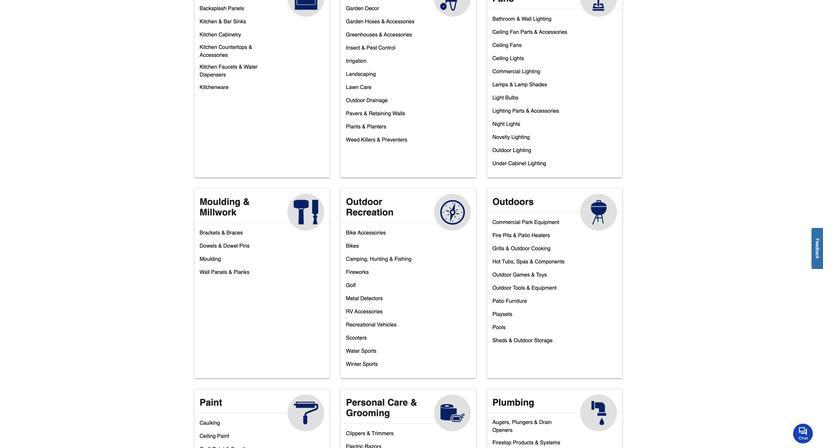 Task type: locate. For each thing, give the bounding box(es) containing it.
wall down moulding link
[[200, 270, 210, 275]]

kitchen for kitchen countertops & accessories
[[200, 44, 217, 50]]

paint down caulking "link"
[[217, 434, 229, 440]]

decor
[[365, 6, 379, 11]]

kitchen inside kitchen countertops & accessories
[[200, 44, 217, 50]]

2 e from the top
[[815, 244, 821, 246]]

0 vertical spatial care
[[360, 84, 372, 90]]

0 vertical spatial lights
[[510, 56, 524, 61]]

under cabinet lighting
[[493, 161, 547, 167]]

ceiling lights
[[493, 56, 524, 61]]

kitchen for kitchen faucets & water dispensers
[[200, 64, 217, 70]]

kitchen cabinetry
[[200, 32, 241, 38]]

water sports
[[346, 348, 377, 354]]

patio furniture
[[493, 298, 527, 304]]

outdoor down lawn care link
[[346, 98, 365, 104]]

equipment up heaters
[[534, 220, 560, 226]]

0 vertical spatial paint
[[200, 397, 222, 408]]

care inside personal care & grooming
[[388, 397, 408, 408]]

plants & planters link
[[346, 122, 387, 135]]

1 vertical spatial patio
[[493, 298, 505, 304]]

scooters link
[[346, 334, 367, 347]]

lighting up the outdoor lighting
[[512, 134, 530, 140]]

lawn
[[346, 84, 359, 90]]

0 vertical spatial parts
[[521, 29, 533, 35]]

bar
[[224, 19, 232, 25]]

kitchen up "dispensers"
[[200, 64, 217, 70]]

moulding up brackets & braces
[[200, 197, 241, 207]]

1 vertical spatial equipment
[[532, 285, 557, 291]]

outdoor recreation
[[346, 197, 394, 218]]

water down scooters link
[[346, 348, 360, 354]]

sports up winter sports
[[362, 348, 377, 354]]

1 e from the top
[[815, 241, 821, 244]]

garden
[[346, 6, 364, 11], [346, 19, 364, 25]]

vehicles
[[377, 322, 397, 328]]

0 horizontal spatial patio
[[493, 298, 505, 304]]

augers, plungers & drain openers
[[493, 420, 552, 434]]

f e e d b a c k
[[815, 239, 821, 259]]

1 commercial from the top
[[493, 69, 521, 75]]

1 kitchen from the top
[[200, 19, 217, 25]]

care right personal
[[388, 397, 408, 408]]

brackets & braces link
[[200, 228, 243, 242]]

care down landscaping link
[[360, 84, 372, 90]]

2 commercial from the top
[[493, 220, 521, 226]]

grooming
[[346, 408, 390, 418]]

1 horizontal spatial care
[[388, 397, 408, 408]]

e up b
[[815, 244, 821, 246]]

patio down commercial park equipment link
[[518, 233, 530, 239]]

water inside the kitchen faucets & water dispensers
[[244, 64, 258, 70]]

accessories inside kitchen countertops & accessories
[[200, 52, 228, 58]]

0 vertical spatial garden
[[346, 6, 364, 11]]

parts down bulbs
[[513, 108, 525, 114]]

playsets
[[493, 312, 513, 318]]

lights up commercial lighting
[[510, 56, 524, 61]]

1 vertical spatial wall
[[200, 270, 210, 275]]

systems
[[540, 440, 561, 446]]

1 vertical spatial care
[[388, 397, 408, 408]]

lights up novelty lighting
[[506, 121, 520, 127]]

0 vertical spatial water
[[244, 64, 258, 70]]

outdoor inside outdoor recreation
[[346, 197, 383, 207]]

lawn care link
[[346, 83, 372, 96]]

outdoor recreation image
[[434, 194, 471, 231]]

k
[[815, 256, 821, 259]]

dowel
[[223, 243, 238, 249]]

ceiling for ceiling fan parts & accessories
[[493, 29, 509, 35]]

outdoor lighting
[[493, 148, 532, 154]]

outdoors image
[[581, 194, 617, 231]]

outdoor up bike accessories
[[346, 197, 383, 207]]

parts down bathroom & wall lighting link
[[521, 29, 533, 35]]

0 vertical spatial moulding
[[200, 197, 241, 207]]

ceiling down 'bathroom'
[[493, 29, 509, 35]]

kitchen for kitchen & bar sinks
[[200, 19, 217, 25]]

pits
[[503, 233, 512, 239]]

lighting parts & accessories link
[[493, 106, 559, 120]]

water down the kitchen countertops & accessories link
[[244, 64, 258, 70]]

lighting down light bulbs link
[[493, 108, 511, 114]]

sheds & outdoor storage link
[[493, 336, 553, 349]]

lighting up ceiling fan parts & accessories
[[533, 16, 552, 22]]

water
[[244, 64, 258, 70], [346, 348, 360, 354]]

commercial for commercial park equipment
[[493, 220, 521, 226]]

plumbing image
[[581, 395, 617, 432]]

0 vertical spatial wall
[[522, 16, 532, 22]]

0 vertical spatial panels
[[228, 6, 244, 11]]

fireworks link
[[346, 268, 369, 281]]

paint link
[[194, 390, 330, 432]]

light bulbs link
[[493, 93, 519, 106]]

paint up caulking
[[200, 397, 222, 408]]

pavers & retaining walls
[[346, 111, 405, 117]]

winter
[[346, 362, 361, 368]]

moulding inside the moulding & millwork
[[200, 197, 241, 207]]

garden down garden decor link at left
[[346, 19, 364, 25]]

1 moulding from the top
[[200, 197, 241, 207]]

1 horizontal spatial wall
[[522, 16, 532, 22]]

panels down moulding link
[[211, 270, 227, 275]]

1 horizontal spatial panels
[[228, 6, 244, 11]]

1 horizontal spatial water
[[346, 348, 360, 354]]

trimmers
[[372, 431, 394, 437]]

kitchen down the kitchen & bar sinks link
[[200, 32, 217, 38]]

1 vertical spatial parts
[[513, 108, 525, 114]]

personal care & grooming link
[[341, 390, 476, 432]]

care inside lawn care link
[[360, 84, 372, 90]]

cabinetry
[[219, 32, 241, 38]]

0 vertical spatial commercial
[[493, 69, 521, 75]]

care
[[360, 84, 372, 90], [388, 397, 408, 408]]

e up d
[[815, 241, 821, 244]]

park
[[522, 220, 533, 226]]

1 vertical spatial panels
[[211, 270, 227, 275]]

sports down "water sports" link
[[363, 362, 378, 368]]

0 horizontal spatial water
[[244, 64, 258, 70]]

kitchen down kitchen cabinetry link
[[200, 44, 217, 50]]

hunting
[[370, 256, 388, 262]]

moulding down dowels
[[200, 256, 221, 262]]

personal
[[346, 397, 385, 408]]

bulbs
[[506, 95, 519, 101]]

4 kitchen from the top
[[200, 64, 217, 70]]

kitchen cabinetry link
[[200, 30, 241, 43]]

ceiling down ceiling fans link
[[493, 56, 509, 61]]

lights for night lights
[[506, 121, 520, 127]]

kitchen faucets & water dispensers link
[[200, 63, 276, 83]]

3 kitchen from the top
[[200, 44, 217, 50]]

products
[[513, 440, 534, 446]]

cabinet
[[508, 161, 527, 167]]

0 horizontal spatial wall
[[200, 270, 210, 275]]

1 vertical spatial commercial
[[493, 220, 521, 226]]

equipment
[[534, 220, 560, 226], [532, 285, 557, 291]]

lighting
[[533, 16, 552, 22], [522, 69, 541, 75], [493, 108, 511, 114], [512, 134, 530, 140], [513, 148, 532, 154], [528, 161, 547, 167]]

brackets & braces
[[200, 230, 243, 236]]

0 vertical spatial patio
[[518, 233, 530, 239]]

& inside the moulding & millwork
[[243, 197, 250, 207]]

kitchen inside the kitchen faucets & water dispensers
[[200, 64, 217, 70]]

under
[[493, 161, 507, 167]]

commercial up the pits
[[493, 220, 521, 226]]

wall up ceiling fan parts & accessories
[[522, 16, 532, 22]]

planks
[[234, 270, 250, 275]]

plants
[[346, 124, 361, 130]]

brackets
[[200, 230, 220, 236]]

firestop products & systems link
[[493, 439, 561, 448]]

plants & planters
[[346, 124, 387, 130]]

insect & pest control
[[346, 45, 396, 51]]

kitchen faucets & water dispensers
[[200, 64, 258, 78]]

& inside kitchen countertops & accessories
[[249, 44, 252, 50]]

garden left decor at left top
[[346, 6, 364, 11]]

2 moulding from the top
[[200, 256, 221, 262]]

ceiling up ceiling lights
[[493, 42, 509, 48]]

lighting up shades
[[522, 69, 541, 75]]

ceiling down caulking "link"
[[200, 434, 216, 440]]

1 vertical spatial garden
[[346, 19, 364, 25]]

0 horizontal spatial panels
[[211, 270, 227, 275]]

ceiling for ceiling lights
[[493, 56, 509, 61]]

commercial
[[493, 69, 521, 75], [493, 220, 521, 226]]

2 garden from the top
[[346, 19, 364, 25]]

backsplash panels link
[[200, 4, 244, 17]]

outdoor games & toys
[[493, 272, 547, 278]]

personal care & grooming
[[346, 397, 417, 418]]

1 vertical spatial water
[[346, 348, 360, 354]]

paint
[[200, 397, 222, 408], [217, 434, 229, 440]]

outdoor up patio furniture
[[493, 285, 512, 291]]

lighting right cabinet
[[528, 161, 547, 167]]

0 horizontal spatial care
[[360, 84, 372, 90]]

weed
[[346, 137, 360, 143]]

openers
[[493, 428, 513, 434]]

equipment down toys
[[532, 285, 557, 291]]

& inside the kitchen faucets & water dispensers
[[239, 64, 242, 70]]

moulding
[[200, 197, 241, 207], [200, 256, 221, 262]]

weed killers & preventers
[[346, 137, 408, 143]]

fan
[[510, 29, 519, 35]]

rv
[[346, 309, 353, 315]]

1 vertical spatial sports
[[363, 362, 378, 368]]

caulking
[[200, 420, 220, 426]]

c
[[815, 254, 821, 256]]

1 vertical spatial moulding
[[200, 256, 221, 262]]

grills
[[493, 246, 505, 252]]

outdoor down novelty on the right top
[[493, 148, 512, 154]]

0 vertical spatial sports
[[362, 348, 377, 354]]

ceiling inside "link"
[[200, 434, 216, 440]]

moulding for moulding
[[200, 256, 221, 262]]

panels up sinks
[[228, 6, 244, 11]]

kitchen down backsplash
[[200, 19, 217, 25]]

1 horizontal spatial patio
[[518, 233, 530, 239]]

outdoor down hot
[[493, 272, 512, 278]]

plumbing
[[493, 397, 535, 408]]

1 vertical spatial lights
[[506, 121, 520, 127]]

rv accessories link
[[346, 307, 383, 321]]

wall
[[522, 16, 532, 22], [200, 270, 210, 275]]

sheds & outdoor storage
[[493, 338, 553, 344]]

patio up playsets
[[493, 298, 505, 304]]

commercial down ceiling lights link
[[493, 69, 521, 75]]

recreational vehicles link
[[346, 321, 397, 334]]

outdoor for tools
[[493, 285, 512, 291]]

plungers
[[512, 420, 533, 426]]

lighting & ceiling fans image
[[581, 0, 617, 17]]

panels for wall
[[211, 270, 227, 275]]

drainage
[[367, 98, 388, 104]]

1 vertical spatial paint
[[217, 434, 229, 440]]

kitchenware
[[200, 84, 229, 90]]

1 garden from the top
[[346, 6, 364, 11]]

2 kitchen from the top
[[200, 32, 217, 38]]



Task type: describe. For each thing, give the bounding box(es) containing it.
outdoor lighting link
[[493, 146, 532, 159]]

garden decor link
[[346, 4, 379, 17]]

bikes link
[[346, 242, 359, 255]]

moulding link
[[200, 255, 221, 268]]

kitchenware link
[[200, 83, 229, 96]]

dispensers
[[200, 72, 226, 78]]

pools link
[[493, 323, 506, 336]]

paint image
[[288, 395, 325, 432]]

clippers & trimmers link
[[346, 429, 394, 442]]

faucets
[[219, 64, 237, 70]]

lighting up under cabinet lighting
[[513, 148, 532, 154]]

furniture
[[506, 298, 527, 304]]

panels for backsplash
[[228, 6, 244, 11]]

outdoor drainage
[[346, 98, 388, 104]]

d
[[815, 246, 821, 249]]

camping, hunting & fishing link
[[346, 255, 412, 268]]

metal detectors link
[[346, 294, 383, 307]]

commercial park equipment link
[[493, 218, 560, 231]]

water inside "water sports" link
[[346, 348, 360, 354]]

garden hoses & accessories
[[346, 19, 415, 25]]

outdoor games & toys link
[[493, 271, 547, 284]]

camping,
[[346, 256, 369, 262]]

recreational
[[346, 322, 376, 328]]

ceiling paint link
[[200, 432, 229, 445]]

fire
[[493, 233, 502, 239]]

plumbing link
[[487, 390, 623, 432]]

novelty lighting
[[493, 134, 530, 140]]

bathroom & wall lighting link
[[493, 14, 552, 28]]

moulding for moulding & millwork
[[200, 197, 241, 207]]

moulding & millwork image
[[288, 194, 325, 231]]

care for lawn
[[360, 84, 372, 90]]

garden for garden decor
[[346, 6, 364, 11]]

light bulbs
[[493, 95, 519, 101]]

bike accessories link
[[346, 228, 386, 242]]

tools
[[513, 285, 525, 291]]

lawn & garden image
[[434, 0, 471, 17]]

augers, plungers & drain openers link
[[493, 419, 569, 439]]

ceiling paint
[[200, 434, 229, 440]]

sports for water sports
[[362, 348, 377, 354]]

ceiling for ceiling fans
[[493, 42, 509, 48]]

f
[[815, 239, 821, 241]]

bike accessories
[[346, 230, 386, 236]]

kitchen countertops & accessories
[[200, 44, 252, 58]]

patio furniture link
[[493, 297, 527, 310]]

hot
[[493, 259, 501, 265]]

golf
[[346, 283, 356, 289]]

b
[[815, 249, 821, 252]]

lamp
[[515, 82, 528, 88]]

walls
[[393, 111, 405, 117]]

garden for garden hoses & accessories
[[346, 19, 364, 25]]

recreational vehicles
[[346, 322, 397, 328]]

ceiling fans link
[[493, 41, 522, 54]]

outdoor tools & equipment
[[493, 285, 557, 291]]

lamps & lamp shades link
[[493, 80, 547, 93]]

paint inside "link"
[[217, 434, 229, 440]]

spas
[[517, 259, 529, 265]]

kitchen & bar sinks
[[200, 19, 246, 25]]

weed killers & preventers link
[[346, 135, 408, 149]]

outdoor for drainage
[[346, 98, 365, 104]]

kitchen image
[[288, 0, 325, 17]]

0 vertical spatial equipment
[[534, 220, 560, 226]]

& inside personal care & grooming
[[411, 397, 417, 408]]

water sports link
[[346, 347, 377, 360]]

kitchen for kitchen cabinetry
[[200, 32, 217, 38]]

care for personal
[[388, 397, 408, 408]]

patio inside fire pits & patio heaters link
[[518, 233, 530, 239]]

landscaping link
[[346, 70, 376, 83]]

detectors
[[361, 296, 383, 302]]

dowels
[[200, 243, 217, 249]]

outdoor for games
[[493, 272, 512, 278]]

shades
[[530, 82, 547, 88]]

tubs,
[[502, 259, 515, 265]]

grills & outdoor cooking
[[493, 246, 551, 252]]

outdoor tools & equipment link
[[493, 284, 557, 297]]

rv accessories
[[346, 309, 383, 315]]

ceiling lights link
[[493, 54, 524, 67]]

ceiling fan parts & accessories link
[[493, 28, 568, 41]]

& inside augers, plungers & drain openers
[[535, 420, 538, 426]]

light
[[493, 95, 504, 101]]

bathroom & wall lighting
[[493, 16, 552, 22]]

kitchen & bar sinks link
[[200, 17, 246, 30]]

bikes
[[346, 243, 359, 249]]

wall panels & planks
[[200, 270, 250, 275]]

outdoor left storage
[[514, 338, 533, 344]]

control
[[379, 45, 396, 51]]

braces
[[227, 230, 243, 236]]

planters
[[367, 124, 387, 130]]

firestop
[[493, 440, 512, 446]]

bike
[[346, 230, 356, 236]]

ceiling for ceiling paint
[[200, 434, 216, 440]]

outdoors
[[493, 197, 534, 207]]

lighting parts & accessories
[[493, 108, 559, 114]]

retaining
[[369, 111, 391, 117]]

clippers & trimmers
[[346, 431, 394, 437]]

lights for ceiling lights
[[510, 56, 524, 61]]

pools
[[493, 325, 506, 331]]

outdoor recreation link
[[341, 189, 476, 231]]

patio inside the patio furniture link
[[493, 298, 505, 304]]

sports for winter sports
[[363, 362, 378, 368]]

metal
[[346, 296, 359, 302]]

night lights link
[[493, 120, 520, 133]]

caulking link
[[200, 419, 220, 432]]

personal care & grooming image
[[434, 395, 471, 432]]

chat invite button image
[[794, 424, 814, 444]]

outdoor for recreation
[[346, 197, 383, 207]]

hot tubs, spas & components link
[[493, 257, 565, 271]]

commercial for commercial lighting
[[493, 69, 521, 75]]

fans
[[510, 42, 522, 48]]

outdoor down fire pits & patio heaters link
[[511, 246, 530, 252]]

irrigation link
[[346, 57, 367, 70]]

metal detectors
[[346, 296, 383, 302]]

recreation
[[346, 207, 394, 218]]

outdoor for lighting
[[493, 148, 512, 154]]

garden decor
[[346, 6, 379, 11]]

night
[[493, 121, 505, 127]]

sinks
[[233, 19, 246, 25]]

moulding & millwork link
[[194, 189, 330, 231]]



Task type: vqa. For each thing, say whether or not it's contained in the screenshot.
the Sports & Fitness link
no



